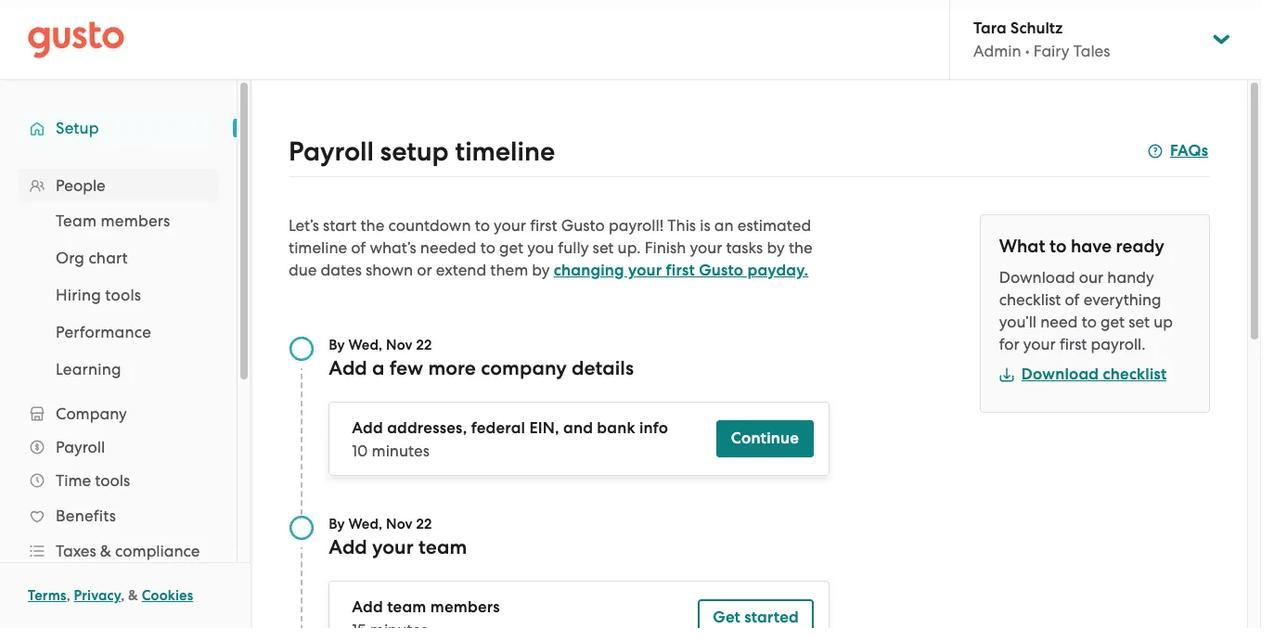 Task type: locate. For each thing, give the bounding box(es) containing it.
payroll up time
[[56, 438, 105, 457]]

shown
[[366, 261, 413, 279]]

your inside download our handy checklist of everything you'll need to get set up for your first payroll.
[[1024, 335, 1056, 354]]

0 vertical spatial &
[[100, 542, 111, 561]]

1 vertical spatial nov
[[386, 516, 413, 533]]

1 horizontal spatial get
[[1101, 313, 1125, 331]]

changing
[[554, 261, 625, 280]]

download inside download our handy checklist of everything you'll need to get set up for your first payroll.
[[1000, 268, 1076, 287]]

tools down the payroll dropdown button
[[95, 472, 130, 490]]

first
[[530, 216, 558, 235], [666, 261, 695, 280], [1060, 335, 1087, 354]]

org chart link
[[33, 241, 218, 275]]

0 vertical spatial team
[[419, 536, 467, 560]]

0 horizontal spatial gusto
[[561, 216, 605, 235]]

0 vertical spatial download
[[1000, 268, 1076, 287]]

1 horizontal spatial set
[[1129, 313, 1150, 331]]

1 horizontal spatial payroll
[[289, 136, 374, 168]]

0 vertical spatial first
[[530, 216, 558, 235]]

wed, inside "by wed, nov 22 add your team"
[[348, 516, 383, 533]]

need
[[1041, 313, 1078, 331]]

0 vertical spatial set
[[593, 239, 614, 257]]

by
[[767, 239, 785, 257], [532, 261, 550, 279]]

members
[[101, 212, 170, 230], [430, 598, 500, 617]]

0 vertical spatial of
[[351, 239, 366, 257]]

first down need
[[1060, 335, 1087, 354]]

1 vertical spatial of
[[1065, 291, 1080, 309]]

needed
[[420, 239, 477, 257]]

download
[[1000, 268, 1076, 287], [1022, 365, 1099, 384]]

countdown
[[389, 216, 471, 235]]

of inside let's start the countdown to your first gusto payroll! this is an estimated timeline of what's needed to get you fully set up.
[[351, 239, 366, 257]]

to right need
[[1082, 313, 1097, 331]]

timeline
[[455, 136, 555, 168], [289, 239, 347, 257]]

let's
[[289, 216, 319, 235]]

get
[[500, 239, 524, 257], [1101, 313, 1125, 331]]

team inside "by wed, nov 22 add your team"
[[419, 536, 467, 560]]

1 horizontal spatial ,
[[121, 588, 125, 604]]

0 vertical spatial nov
[[386, 337, 413, 354]]

2 22 from the top
[[416, 516, 432, 533]]

set inside download our handy checklist of everything you'll need to get set up for your first payroll.
[[1129, 313, 1150, 331]]

the inside finish your tasks by the due dates shown or extend them by
[[789, 239, 813, 257]]

1 horizontal spatial timeline
[[455, 136, 555, 168]]

nov
[[386, 337, 413, 354], [386, 516, 413, 533]]

of up need
[[1065, 291, 1080, 309]]

set left the up
[[1129, 313, 1150, 331]]

first up you
[[530, 216, 558, 235]]

22 down minutes
[[416, 516, 432, 533]]

faqs button
[[1148, 140, 1209, 162]]

team up add team members
[[419, 536, 467, 560]]

tools
[[105, 286, 141, 304], [95, 472, 130, 490]]

1 vertical spatial the
[[789, 239, 813, 257]]

0 horizontal spatial members
[[101, 212, 170, 230]]

home image
[[28, 21, 124, 58]]

to up needed
[[475, 216, 490, 235]]

& left cookies button
[[128, 588, 138, 604]]

1 horizontal spatial members
[[430, 598, 500, 617]]

1 vertical spatial by
[[329, 516, 345, 533]]

by down you
[[532, 261, 550, 279]]

tools inside dropdown button
[[95, 472, 130, 490]]

1 list from the top
[[0, 169, 237, 628]]

everything
[[1084, 291, 1162, 309]]

0 horizontal spatial the
[[361, 216, 385, 235]]

team down "by wed, nov 22 add your team"
[[387, 598, 427, 617]]

your down need
[[1024, 335, 1056, 354]]

learning
[[56, 360, 121, 379]]

or
[[417, 261, 432, 279]]

download down the what
[[1000, 268, 1076, 287]]

by wed, nov 22 add a few more company details
[[329, 337, 634, 381]]

let's start the countdown to your first gusto payroll! this is an estimated timeline of what's needed to get you fully set up.
[[289, 216, 812, 257]]

1 vertical spatial download
[[1022, 365, 1099, 384]]

the inside let's start the countdown to your first gusto payroll! this is an estimated timeline of what's needed to get you fully set up.
[[361, 216, 385, 235]]

checklist up you'll
[[1000, 291, 1061, 309]]

to
[[475, 216, 490, 235], [1050, 236, 1067, 257], [481, 239, 496, 257], [1082, 313, 1097, 331]]

0 horizontal spatial &
[[100, 542, 111, 561]]

1 vertical spatial gusto
[[699, 261, 744, 280]]

1 by from the top
[[329, 337, 345, 354]]

details
[[572, 356, 634, 381]]

what to have ready
[[1000, 236, 1165, 257]]

few
[[390, 356, 424, 381]]

schultz
[[1011, 19, 1063, 38]]

0 vertical spatial timeline
[[455, 136, 555, 168]]

2 , from the left
[[121, 588, 125, 604]]

0 vertical spatial payroll
[[289, 136, 374, 168]]

0 vertical spatial checklist
[[1000, 291, 1061, 309]]

,
[[67, 588, 70, 604], [121, 588, 125, 604]]

1 vertical spatial payroll
[[56, 438, 105, 457]]

0 vertical spatial gusto
[[561, 216, 605, 235]]

0 horizontal spatial timeline
[[289, 239, 347, 257]]

payroll inside dropdown button
[[56, 438, 105, 457]]

0 horizontal spatial get
[[500, 239, 524, 257]]

set
[[593, 239, 614, 257], [1129, 313, 1150, 331]]

continue button
[[717, 421, 814, 458]]

1 vertical spatial first
[[666, 261, 695, 280]]

1 vertical spatial timeline
[[289, 239, 347, 257]]

by down estimated
[[767, 239, 785, 257]]

nov inside "by wed, nov 22 add your team"
[[386, 516, 413, 533]]

gusto up fully
[[561, 216, 605, 235]]

1 , from the left
[[67, 588, 70, 604]]

your down is
[[690, 239, 723, 257]]

22 up few
[[416, 337, 432, 354]]

0 horizontal spatial of
[[351, 239, 366, 257]]

by inside by wed, nov 22 add a few more company details
[[329, 337, 345, 354]]

0 horizontal spatial checklist
[[1000, 291, 1061, 309]]

nov down minutes
[[386, 516, 413, 533]]

people
[[56, 176, 106, 195]]

get
[[713, 608, 741, 628]]

set left up.
[[593, 239, 614, 257]]

ein,
[[530, 419, 560, 438]]

2 horizontal spatial first
[[1060, 335, 1087, 354]]

, down taxes & compliance dropdown button at left
[[121, 588, 125, 604]]

get up the payroll. at right
[[1101, 313, 1125, 331]]

0 horizontal spatial payroll
[[56, 438, 105, 457]]

gusto down tasks
[[699, 261, 744, 280]]

22 inside by wed, nov 22 add a few more company details
[[416, 337, 432, 354]]

tales
[[1074, 42, 1111, 60]]

1 horizontal spatial the
[[789, 239, 813, 257]]

tara
[[974, 19, 1007, 38]]

2 by from the top
[[329, 516, 345, 533]]

nov up few
[[386, 337, 413, 354]]

checklist
[[1000, 291, 1061, 309], [1103, 365, 1167, 384]]

your
[[494, 216, 526, 235], [690, 239, 723, 257], [628, 261, 662, 280], [1024, 335, 1056, 354], [372, 536, 414, 560]]

1 vertical spatial 22
[[416, 516, 432, 533]]

wed, up a
[[348, 337, 383, 354]]

tools down org chart link
[[105, 286, 141, 304]]

to inside download our handy checklist of everything you'll need to get set up for your first payroll.
[[1082, 313, 1097, 331]]

download for download our handy checklist of everything you'll need to get set up for your first payroll.
[[1000, 268, 1076, 287]]

1 horizontal spatial of
[[1065, 291, 1080, 309]]

, left privacy
[[67, 588, 70, 604]]

first down finish
[[666, 261, 695, 280]]

get up them
[[500, 239, 524, 257]]

the
[[361, 216, 385, 235], [789, 239, 813, 257]]

wed, for your
[[348, 516, 383, 533]]

2 list from the top
[[0, 202, 237, 388]]

0 horizontal spatial first
[[530, 216, 558, 235]]

for
[[1000, 335, 1020, 354]]

1 vertical spatial tools
[[95, 472, 130, 490]]

1 vertical spatial checklist
[[1103, 365, 1167, 384]]

timeline right setup
[[455, 136, 555, 168]]

10
[[352, 442, 368, 460]]

nov inside by wed, nov 22 add a few more company details
[[386, 337, 413, 354]]

terms , privacy , & cookies
[[28, 588, 193, 604]]

1 horizontal spatial gusto
[[699, 261, 744, 280]]

add
[[329, 356, 367, 381], [352, 419, 383, 438], [329, 536, 367, 560], [352, 598, 383, 617]]

22 for team
[[416, 516, 432, 533]]

0 vertical spatial wed,
[[348, 337, 383, 354]]

company
[[481, 356, 567, 381]]

2 nov from the top
[[386, 516, 413, 533]]

2 wed, from the top
[[348, 516, 383, 533]]

extend
[[436, 261, 487, 279]]

tara schultz admin • fairy tales
[[974, 19, 1111, 60]]

the up payday.
[[789, 239, 813, 257]]

1 horizontal spatial checklist
[[1103, 365, 1167, 384]]

timeline inside let's start the countdown to your first gusto payroll! this is an estimated timeline of what's needed to get you fully set up.
[[289, 239, 347, 257]]

nov for a
[[386, 337, 413, 354]]

the up the what's
[[361, 216, 385, 235]]

0 vertical spatial the
[[361, 216, 385, 235]]

is
[[700, 216, 711, 235]]

timeline down let's
[[289, 239, 347, 257]]

your inside finish your tasks by the due dates shown or extend them by
[[690, 239, 723, 257]]

first inside let's start the countdown to your first gusto payroll! this is an estimated timeline of what's needed to get you fully set up.
[[530, 216, 558, 235]]

download down need
[[1022, 365, 1099, 384]]

download checklist
[[1022, 365, 1167, 384]]

0 horizontal spatial set
[[593, 239, 614, 257]]

1 vertical spatial wed,
[[348, 516, 383, 533]]

add inside by wed, nov 22 add a few more company details
[[329, 356, 367, 381]]

& right taxes
[[100, 542, 111, 561]]

0 vertical spatial by
[[329, 337, 345, 354]]

wed, down 10
[[348, 516, 383, 533]]

1 22 from the top
[[416, 337, 432, 354]]

to up them
[[481, 239, 496, 257]]

hiring tools
[[56, 286, 141, 304]]

1 vertical spatial get
[[1101, 313, 1125, 331]]

add inside "by wed, nov 22 add your team"
[[329, 536, 367, 560]]

1 horizontal spatial by
[[767, 239, 785, 257]]

learning link
[[33, 353, 218, 386]]

cookies button
[[142, 585, 193, 607]]

finish
[[645, 239, 686, 257]]

tasks
[[727, 239, 763, 257]]

first inside button
[[666, 261, 695, 280]]

wed, inside by wed, nov 22 add a few more company details
[[348, 337, 383, 354]]

by for add your team
[[329, 516, 345, 533]]

more
[[428, 356, 476, 381]]

terms
[[28, 588, 67, 604]]

22 inside "by wed, nov 22 add your team"
[[416, 516, 432, 533]]

0 vertical spatial 22
[[416, 337, 432, 354]]

1 vertical spatial by
[[532, 261, 550, 279]]

gusto inside let's start the countdown to your first gusto payroll! this is an estimated timeline of what's needed to get you fully set up.
[[561, 216, 605, 235]]

by inside "by wed, nov 22 add your team"
[[329, 516, 345, 533]]

get inside let's start the countdown to your first gusto payroll! this is an estimated timeline of what's needed to get you fully set up.
[[500, 239, 524, 257]]

of inside download our handy checklist of everything you'll need to get set up for your first payroll.
[[1065, 291, 1080, 309]]

changing your first gusto payday. button
[[554, 260, 809, 282]]

your inside let's start the countdown to your first gusto payroll! this is an estimated timeline of what's needed to get you fully set up.
[[494, 216, 526, 235]]

1 horizontal spatial first
[[666, 261, 695, 280]]

handy
[[1108, 268, 1155, 287]]

fully
[[558, 239, 589, 257]]

members inside gusto navigation element
[[101, 212, 170, 230]]

your down up.
[[628, 261, 662, 280]]

of up dates
[[351, 239, 366, 257]]

taxes & compliance
[[56, 542, 200, 561]]

your up them
[[494, 216, 526, 235]]

them
[[490, 261, 528, 279]]

estimated
[[738, 216, 812, 235]]

1 vertical spatial set
[[1129, 313, 1150, 331]]

team
[[419, 536, 467, 560], [387, 598, 427, 617]]

1 vertical spatial members
[[430, 598, 500, 617]]

set inside let's start the countdown to your first gusto payroll! this is an estimated timeline of what's needed to get you fully set up.
[[593, 239, 614, 257]]

0 vertical spatial tools
[[105, 286, 141, 304]]

1 nov from the top
[[386, 337, 413, 354]]

of
[[351, 239, 366, 257], [1065, 291, 1080, 309]]

your up add team members
[[372, 536, 414, 560]]

add inside add addresses, federal ein, and bank info 10 minutes
[[352, 419, 383, 438]]

gusto navigation element
[[0, 80, 237, 628]]

time tools
[[56, 472, 130, 490]]

checklist down the payroll. at right
[[1103, 365, 1167, 384]]

setup
[[380, 136, 449, 168]]

1 wed, from the top
[[348, 337, 383, 354]]

0 vertical spatial members
[[101, 212, 170, 230]]

payroll for payroll
[[56, 438, 105, 457]]

0 horizontal spatial ,
[[67, 588, 70, 604]]

0 vertical spatial get
[[500, 239, 524, 257]]

tools for time tools
[[95, 472, 130, 490]]

list
[[0, 169, 237, 628], [0, 202, 237, 388]]

payroll up start
[[289, 136, 374, 168]]

by for add a few more company details
[[329, 337, 345, 354]]

2 vertical spatial first
[[1060, 335, 1087, 354]]

1 horizontal spatial &
[[128, 588, 138, 604]]



Task type: describe. For each thing, give the bounding box(es) containing it.
time tools button
[[19, 464, 218, 498]]

download checklist link
[[1000, 365, 1167, 384]]

company
[[56, 405, 127, 423]]

payroll for payroll setup timeline
[[289, 136, 374, 168]]

org
[[56, 249, 85, 267]]

chart
[[89, 249, 128, 267]]

payroll.
[[1091, 335, 1146, 354]]

checklist inside download our handy checklist of everything you'll need to get set up for your first payroll.
[[1000, 291, 1061, 309]]

started
[[745, 608, 799, 628]]

fairy
[[1034, 42, 1070, 60]]

1 vertical spatial &
[[128, 588, 138, 604]]

addresses,
[[387, 419, 467, 438]]

to left have
[[1050, 236, 1067, 257]]

nov for your
[[386, 516, 413, 533]]

faqs
[[1171, 141, 1209, 161]]

continue
[[731, 429, 799, 448]]

team members link
[[33, 204, 218, 238]]

performance link
[[33, 316, 218, 349]]

bank
[[597, 419, 636, 438]]

benefits
[[56, 507, 116, 525]]

due
[[289, 261, 317, 279]]

up.
[[618, 239, 641, 257]]

ready
[[1116, 236, 1165, 257]]

setup
[[56, 119, 99, 137]]

get inside download our handy checklist of everything you'll need to get set up for your first payroll.
[[1101, 313, 1125, 331]]

& inside dropdown button
[[100, 542, 111, 561]]

what
[[1000, 236, 1046, 257]]

what's
[[370, 239, 416, 257]]

payroll setup timeline
[[289, 136, 555, 168]]

get started
[[713, 608, 799, 628]]

first inside download our handy checklist of everything you'll need to get set up for your first payroll.
[[1060, 335, 1087, 354]]

download for download checklist
[[1022, 365, 1099, 384]]

you
[[528, 239, 554, 257]]

add addresses, federal ein, and bank info 10 minutes
[[352, 419, 669, 460]]

0 horizontal spatial by
[[532, 261, 550, 279]]

company button
[[19, 397, 218, 431]]

our
[[1079, 268, 1104, 287]]

taxes
[[56, 542, 96, 561]]

org chart
[[56, 249, 128, 267]]

performance
[[56, 323, 151, 342]]

list containing people
[[0, 169, 237, 628]]

a
[[372, 356, 385, 381]]

setup link
[[19, 111, 218, 145]]

payroll button
[[19, 431, 218, 464]]

hiring tools link
[[33, 278, 218, 312]]

wed, for a
[[348, 337, 383, 354]]

time
[[56, 472, 91, 490]]

have
[[1071, 236, 1112, 257]]

and
[[563, 419, 593, 438]]

benefits link
[[19, 499, 218, 533]]

gusto inside button
[[699, 261, 744, 280]]

list containing team members
[[0, 202, 237, 388]]

dates
[[321, 261, 362, 279]]

privacy link
[[74, 588, 121, 604]]

taxes & compliance button
[[19, 535, 218, 568]]

admin
[[974, 42, 1022, 60]]

add team members
[[352, 598, 500, 617]]

your inside changing your first gusto payday. button
[[628, 261, 662, 280]]

payroll!
[[609, 216, 664, 235]]

compliance
[[115, 542, 200, 561]]

privacy
[[74, 588, 121, 604]]

start
[[323, 216, 357, 235]]

•
[[1026, 42, 1030, 60]]

federal
[[471, 419, 526, 438]]

up
[[1154, 313, 1173, 331]]

your inside "by wed, nov 22 add your team"
[[372, 536, 414, 560]]

people button
[[19, 169, 218, 202]]

tools for hiring tools
[[105, 286, 141, 304]]

0 vertical spatial by
[[767, 239, 785, 257]]

finish your tasks by the due dates shown or extend them by
[[289, 239, 813, 279]]

team members
[[56, 212, 170, 230]]

changing your first gusto payday.
[[554, 261, 809, 280]]

get started button
[[698, 600, 814, 628]]

terms link
[[28, 588, 67, 604]]

cookies
[[142, 588, 193, 604]]

team
[[56, 212, 97, 230]]

1 vertical spatial team
[[387, 598, 427, 617]]

this
[[668, 216, 696, 235]]

payday.
[[748, 261, 809, 280]]

info
[[640, 419, 669, 438]]

an
[[715, 216, 734, 235]]

22 for few
[[416, 337, 432, 354]]

you'll
[[1000, 313, 1037, 331]]

by wed, nov 22 add your team
[[329, 516, 467, 560]]

download our handy checklist of everything you'll need to get set up for your first payroll.
[[1000, 268, 1173, 354]]

hiring
[[56, 286, 101, 304]]



Task type: vqa. For each thing, say whether or not it's contained in the screenshot.
The Businesses
no



